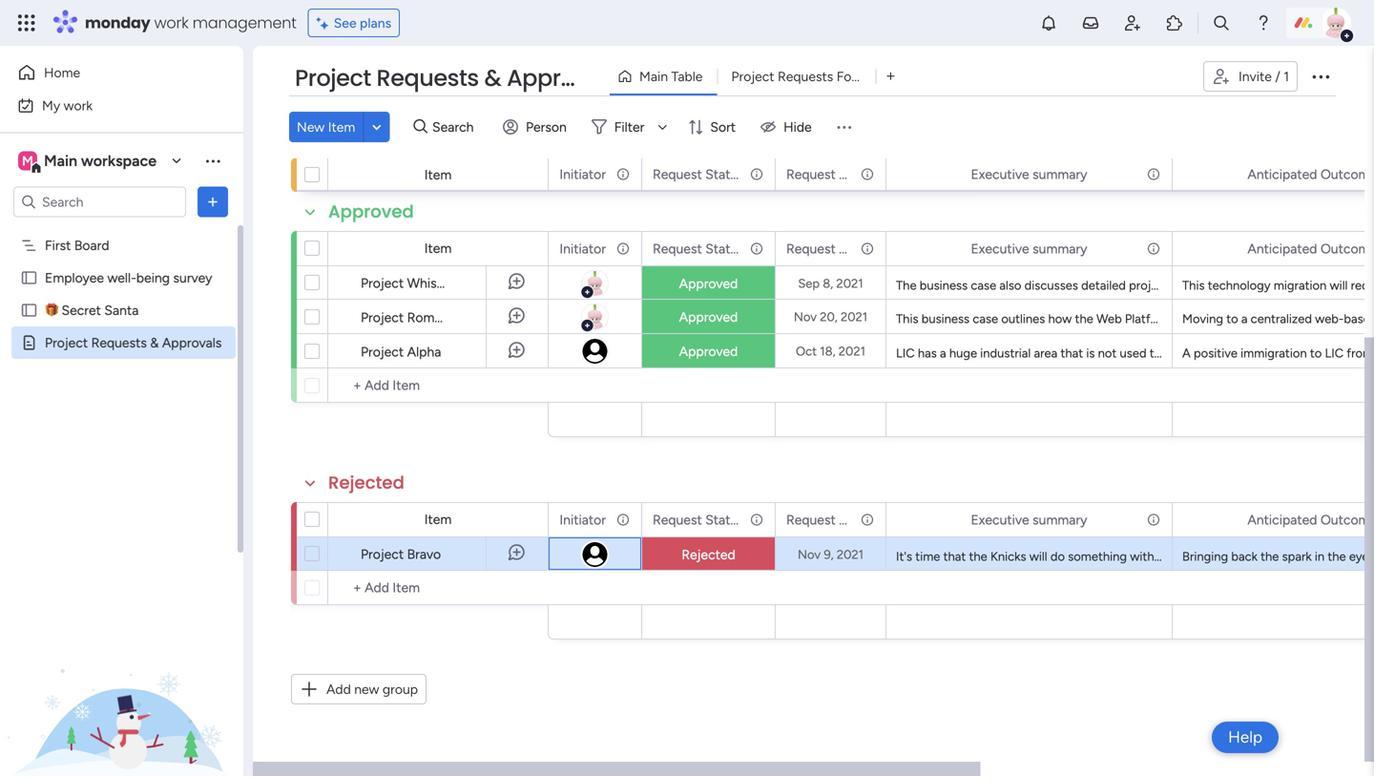 Task type: locate. For each thing, give the bounding box(es) containing it.
being
[[136, 270, 170, 286]]

area
[[1034, 346, 1058, 361]]

has
[[918, 346, 937, 361]]

2 horizontal spatial will
[[1330, 278, 1348, 293]]

2 request date field from the top
[[782, 238, 868, 259]]

status for rejected
[[706, 512, 744, 528]]

0 vertical spatial project requests & approvals
[[295, 62, 620, 94]]

is right plan
[[1237, 346, 1246, 361]]

0 vertical spatial rejected
[[328, 471, 405, 495]]

summary for rejected
[[1033, 512, 1088, 528]]

1 vertical spatial &
[[150, 335, 159, 351]]

web-
[[1315, 311, 1344, 326]]

3 request date field from the top
[[782, 509, 868, 530]]

1 vertical spatial request date
[[787, 241, 868, 257]]

1 horizontal spatial approvals
[[507, 62, 620, 94]]

3 initiator from the top
[[560, 512, 606, 528]]

1 anticipated outcome from the top
[[1248, 166, 1374, 182]]

3 summary from the top
[[1033, 512, 1088, 528]]

status
[[706, 166, 744, 182], [706, 241, 744, 257], [706, 512, 744, 528]]

1 horizontal spatial is
[[1237, 346, 1246, 361]]

executive summary field for rejected
[[966, 509, 1092, 530]]

project
[[1129, 278, 1170, 293]]

1 vertical spatial that
[[944, 549, 966, 564]]

approvals
[[507, 62, 620, 94], [162, 335, 222, 351]]

1 initiator field from the top
[[555, 164, 611, 185]]

a for huge
[[940, 346, 947, 361]]

secret
[[62, 302, 101, 318]]

3 executive from the top
[[971, 512, 1030, 528]]

1 vertical spatial executive summary
[[971, 241, 1088, 257]]

this up has on the right of the page
[[896, 311, 919, 326]]

3 initiator field from the top
[[555, 509, 611, 530]]

3 executive summary field from the top
[[966, 509, 1092, 530]]

moving
[[1183, 311, 1224, 326]]

0 vertical spatial initiator field
[[555, 164, 611, 185]]

1 vertical spatial a
[[940, 346, 947, 361]]

request status for approved
[[653, 241, 744, 257]]

will left do
[[1030, 549, 1048, 564]]

workspace selection element
[[18, 149, 159, 174]]

summary for approved
[[1033, 241, 1088, 257]]

0 horizontal spatial that
[[944, 549, 966, 564]]

Project Requests & Approvals field
[[290, 62, 620, 94]]

2/3
[[1296, 346, 1314, 361]]

0 horizontal spatial rejected
[[328, 471, 405, 495]]

nov left 20, in the right of the page
[[794, 309, 817, 325]]

0 vertical spatial anticipated outcome
[[1248, 166, 1374, 182]]

project up plan
[[1207, 311, 1247, 326]]

0 horizontal spatial is
[[1087, 346, 1095, 361]]

date
[[839, 166, 868, 182], [839, 241, 868, 257], [839, 512, 868, 528]]

approvals down survey
[[162, 335, 222, 351]]

1 vertical spatial work
[[64, 97, 93, 114]]

well-
[[107, 270, 136, 286]]

anticipated outcome
[[1248, 166, 1374, 182], [1248, 241, 1374, 257], [1248, 512, 1374, 528]]

1 vertical spatial executive
[[971, 241, 1030, 257]]

0 horizontal spatial to
[[1227, 311, 1239, 326]]

Anticipated Outcome field
[[1243, 164, 1374, 185], [1243, 238, 1374, 259], [1243, 509, 1374, 530]]

this
[[1183, 278, 1205, 293], [896, 311, 919, 326]]

3 outcome from the top
[[1321, 512, 1374, 528]]

project left the 'bravo'
[[361, 546, 404, 562]]

rejected inside field
[[328, 471, 405, 495]]

1 horizontal spatial that
[[1061, 346, 1083, 361]]

lottie animation element
[[0, 583, 243, 776]]

2 executive summary from the top
[[971, 241, 1088, 257]]

2 anticipated from the top
[[1248, 241, 1318, 257]]

0 vertical spatial the
[[896, 278, 917, 293]]

2 anticipated outcome from the top
[[1248, 241, 1374, 257]]

project alpha
[[361, 344, 441, 360]]

monday work management
[[85, 12, 297, 33]]

request date for rejected
[[787, 512, 868, 528]]

under
[[328, 126, 381, 150]]

0 horizontal spatial a
[[940, 346, 947, 361]]

business left also on the right top of the page
[[920, 278, 968, 293]]

3 request date from the top
[[787, 512, 868, 528]]

request date for approved
[[787, 241, 868, 257]]

2 vertical spatial request date field
[[782, 509, 868, 530]]

nov left 9,
[[798, 547, 821, 562]]

2021 right 8,
[[837, 276, 864, 291]]

add new group
[[326, 681, 418, 697]]

initiator
[[560, 166, 606, 182], [560, 241, 606, 257], [560, 512, 606, 528]]

will left "redu"
[[1330, 278, 1348, 293]]

0 vertical spatial request date field
[[782, 164, 868, 185]]

& down being
[[150, 335, 159, 351]]

item up the 'bravo'
[[424, 511, 452, 527]]

2 vertical spatial initiator
[[560, 512, 606, 528]]

Executive summary field
[[966, 164, 1092, 185], [966, 238, 1092, 259], [966, 509, 1092, 530]]

back
[[1232, 549, 1258, 564]]

request date field up 8,
[[782, 238, 868, 259]]

0 horizontal spatial project requests & approvals
[[45, 335, 222, 351]]

that right time
[[944, 549, 966, 564]]

anticipated for approved
[[1248, 241, 1318, 257]]

this up (wp)
[[1183, 278, 1205, 293]]

1 vertical spatial this
[[896, 311, 919, 326]]

project requests & approvals down santa in the left top of the page
[[45, 335, 222, 351]]

the left plan
[[1187, 346, 1208, 361]]

see plans
[[334, 15, 391, 31]]

outcome for approved
[[1321, 241, 1374, 257]]

2 vertical spatial summary
[[1033, 512, 1088, 528]]

eyes
[[1349, 549, 1374, 564]]

1 initiator from the top
[[560, 166, 606, 182]]

business up huge
[[922, 311, 970, 326]]

2 horizontal spatial requests
[[778, 68, 834, 84]]

select product image
[[17, 13, 36, 32]]

1 horizontal spatial this
[[1183, 278, 1205, 293]]

date up the sep 8, 2021 on the right top of page
[[839, 241, 868, 257]]

1 vertical spatial status
[[706, 241, 744, 257]]

initiator for approved
[[560, 241, 606, 257]]

0 vertical spatial initiator
[[560, 166, 606, 182]]

invite / 1 button
[[1204, 61, 1298, 92]]

a down performance
[[1242, 311, 1248, 326]]

1 vertical spatial anticipated outcome field
[[1243, 238, 1374, 259]]

employee
[[45, 270, 104, 286]]

main for main workspace
[[44, 152, 77, 170]]

3 anticipated from the top
[[1248, 512, 1318, 528]]

project
[[295, 62, 371, 94], [732, 68, 775, 84], [361, 275, 404, 291], [361, 309, 404, 325], [1207, 311, 1247, 326], [45, 335, 88, 351], [361, 344, 404, 360], [361, 546, 404, 562]]

case
[[971, 278, 997, 293], [973, 311, 999, 326]]

approved
[[328, 199, 414, 224], [679, 275, 738, 292], [679, 309, 738, 325], [679, 343, 738, 359]]

form
[[837, 68, 868, 84]]

1 vertical spatial case
[[973, 311, 999, 326]]

0 vertical spatial executive summary
[[971, 166, 1088, 182]]

3 executive summary from the top
[[971, 512, 1088, 528]]

it's time that the knicks will do something with themselves
[[896, 549, 1221, 564]]

0 vertical spatial this
[[1183, 278, 1205, 293]]

0 vertical spatial summary
[[1033, 166, 1088, 182]]

the right how
[[1075, 311, 1094, 326]]

first board
[[45, 237, 109, 253]]

0 horizontal spatial work
[[64, 97, 93, 114]]

anticipated outcome for approved
[[1248, 241, 1374, 257]]

main right workspace image
[[44, 152, 77, 170]]

1 horizontal spatial rejected
[[682, 546, 736, 563]]

main inside button
[[640, 68, 668, 84]]

project down 🎁
[[45, 335, 88, 351]]

request date up 8,
[[787, 241, 868, 257]]

m
[[22, 153, 33, 169]]

0 vertical spatial main
[[640, 68, 668, 84]]

requests up v2 search image
[[377, 62, 479, 94]]

0 vertical spatial case
[[971, 278, 997, 293]]

initiator field for under consideration
[[555, 164, 611, 185]]

options image for first request date field from the top of the page
[[859, 158, 872, 190]]

project romeo
[[361, 309, 450, 325]]

3 anticipated outcome from the top
[[1248, 512, 1374, 528]]

1 horizontal spatial to
[[1249, 346, 1261, 361]]

2 status from the top
[[706, 241, 744, 257]]

address
[[1271, 311, 1314, 326]]

0 vertical spatial will
[[1330, 278, 1348, 293]]

& up search field
[[484, 62, 501, 94]]

date up the nov 9, 2021
[[839, 512, 868, 528]]

item inside button
[[328, 119, 355, 135]]

new
[[354, 681, 379, 697]]

work for monday
[[154, 12, 189, 33]]

0 vertical spatial executive summary field
[[966, 164, 1092, 185]]

inbox image
[[1081, 13, 1101, 32]]

request date down menu icon
[[787, 166, 868, 182]]

help
[[1229, 727, 1263, 747]]

case left the 'outlines'
[[973, 311, 999, 326]]

request date field up 9,
[[782, 509, 868, 530]]

2 is from the left
[[1237, 346, 1246, 361]]

2 request status field from the top
[[648, 238, 745, 259]]

18,
[[820, 344, 836, 359]]

0 vertical spatial business
[[920, 278, 968, 293]]

0 vertical spatial outcome
[[1321, 166, 1374, 182]]

2 vertical spatial status
[[706, 512, 744, 528]]

based
[[1344, 311, 1374, 326]]

2 anticipated outcome field from the top
[[1243, 238, 1374, 259]]

2 request status from the top
[[653, 241, 744, 257]]

menu image
[[835, 117, 854, 136]]

column information image
[[749, 167, 765, 182], [860, 167, 875, 182], [1146, 167, 1162, 182], [616, 241, 631, 256], [749, 512, 765, 527]]

under consideration
[[328, 126, 506, 150]]

will
[[1330, 278, 1348, 293], [1250, 311, 1268, 326], [1030, 549, 1048, 564]]

request date field for approved
[[782, 238, 868, 259]]

0 vertical spatial request date
[[787, 166, 868, 182]]

project requests form button
[[717, 61, 876, 92]]

1 vertical spatial anticipated outcome
[[1248, 241, 1374, 257]]

2 vertical spatial anticipated
[[1248, 512, 1318, 528]]

1 executive from the top
[[971, 166, 1030, 182]]

1 vertical spatial outcome
[[1321, 241, 1374, 257]]

options image for 'executive summary' field corresponding to approved
[[1145, 232, 1159, 265]]

1 vertical spatial the
[[1187, 346, 1208, 361]]

3
[[1354, 346, 1360, 361]]

web
[[1097, 311, 1122, 326]]

item down consideration
[[424, 167, 452, 183]]

2 vertical spatial anticipated outcome
[[1248, 512, 1374, 528]]

will left address
[[1250, 311, 1268, 326]]

options image
[[1310, 65, 1332, 88], [615, 158, 628, 190], [748, 158, 762, 190], [1145, 158, 1159, 190], [203, 192, 222, 211], [615, 232, 628, 265], [748, 232, 762, 265], [615, 503, 628, 536], [748, 503, 762, 536], [1145, 503, 1159, 536]]

that
[[1061, 346, 1083, 361], [944, 549, 966, 564]]

3 request status field from the top
[[648, 509, 745, 530]]

2 vertical spatial will
[[1030, 549, 1048, 564]]

2 horizontal spatial to
[[1310, 346, 1322, 361]]

work right my
[[64, 97, 93, 114]]

summary
[[1033, 166, 1088, 182], [1033, 241, 1088, 257], [1033, 512, 1088, 528]]

2 vertical spatial request status field
[[648, 509, 745, 530]]

2 vertical spatial executive summary field
[[966, 509, 1092, 530]]

2021 right 9,
[[837, 547, 864, 562]]

2 executive summary field from the top
[[966, 238, 1092, 259]]

that right area on the top right of the page
[[1061, 346, 1083, 361]]

is left "not"
[[1087, 346, 1095, 361]]

3 status from the top
[[706, 512, 744, 528]]

requests inside field
[[377, 62, 479, 94]]

2 executive from the top
[[971, 241, 1030, 257]]

1 horizontal spatial &
[[484, 62, 501, 94]]

lic left '3' on the right top of the page
[[1325, 346, 1344, 361]]

main inside workspace selection element
[[44, 152, 77, 170]]

new item
[[297, 119, 355, 135]]

date down menu icon
[[839, 166, 868, 182]]

2 vertical spatial executive summary
[[971, 512, 1088, 528]]

to down the web-
[[1310, 346, 1322, 361]]

3 date from the top
[[839, 512, 868, 528]]

1 horizontal spatial lic
[[1325, 346, 1344, 361]]

project up project romeo
[[361, 275, 404, 291]]

1 is from the left
[[1087, 346, 1095, 361]]

1 request status field from the top
[[648, 164, 745, 185]]

discusses
[[1025, 278, 1078, 293]]

home
[[44, 64, 80, 81]]

1 vertical spatial nov
[[798, 547, 821, 562]]

initiator field for rejected
[[555, 509, 611, 530]]

project requests & approvals
[[295, 62, 620, 94], [45, 335, 222, 351]]

1 executive summary from the top
[[971, 166, 1088, 182]]

request
[[653, 166, 702, 182], [787, 166, 836, 182], [653, 241, 702, 257], [787, 241, 836, 257], [653, 512, 702, 528], [787, 512, 836, 528]]

1 vertical spatial summary
[[1033, 241, 1088, 257]]

0 vertical spatial nov
[[794, 309, 817, 325]]

1 vertical spatial request date field
[[782, 238, 868, 259]]

3 request status from the top
[[653, 512, 744, 528]]

0 horizontal spatial this
[[896, 311, 919, 326]]

sort button
[[680, 112, 747, 142]]

Search in workspace field
[[40, 191, 159, 213]]

requests inside button
[[778, 68, 834, 84]]

item right new
[[328, 119, 355, 135]]

goals,
[[1173, 278, 1205, 293]]

public board image
[[20, 301, 38, 319]]

my
[[42, 97, 60, 114]]

outlines
[[1002, 311, 1045, 326]]

work right monday
[[154, 12, 189, 33]]

2 lic from the left
[[1325, 346, 1344, 361]]

+ Add Item text field
[[338, 374, 539, 397]]

Rejected field
[[324, 471, 409, 495]]

work inside button
[[64, 97, 93, 114]]

hide button
[[753, 112, 823, 142]]

the left knicks
[[969, 549, 988, 564]]

0 vertical spatial executive
[[971, 166, 1030, 182]]

option
[[0, 228, 243, 232]]

apps image
[[1165, 13, 1185, 32]]

Request Status field
[[648, 164, 745, 185], [648, 238, 745, 259], [648, 509, 745, 530]]

detailed
[[1082, 278, 1126, 293]]

project inside the project requests & approvals field
[[295, 62, 371, 94]]

requests
[[377, 62, 479, 94], [778, 68, 834, 84], [91, 335, 147, 351]]

0 horizontal spatial lic
[[896, 346, 915, 361]]

0 vertical spatial a
[[1242, 311, 1248, 326]]

Initiator field
[[555, 164, 611, 185], [555, 238, 611, 259], [555, 509, 611, 530]]

immigration
[[1241, 346, 1307, 361]]

1 request date field from the top
[[782, 164, 868, 185]]

options image
[[859, 158, 872, 190], [859, 232, 872, 265], [1145, 232, 1159, 265], [859, 503, 872, 536]]

0 horizontal spatial main
[[44, 152, 77, 170]]

executive summary for rejected
[[971, 512, 1088, 528]]

new item button
[[289, 112, 363, 142]]

1 horizontal spatial will
[[1250, 311, 1268, 326]]

0 vertical spatial request status field
[[648, 164, 745, 185]]

case left also on the right top of the page
[[971, 278, 997, 293]]

0 vertical spatial anticipated outcome field
[[1243, 164, 1374, 185]]

0 vertical spatial anticipated
[[1248, 166, 1318, 182]]

angle down image
[[372, 120, 381, 134]]

project requests & approvals up search field
[[295, 62, 620, 94]]

used
[[1120, 346, 1147, 361]]

2 date from the top
[[839, 241, 868, 257]]

search everything image
[[1212, 13, 1231, 32]]

Request Date field
[[782, 164, 868, 185], [782, 238, 868, 259], [782, 509, 868, 530]]

2 initiator from the top
[[560, 241, 606, 257]]

main workspace
[[44, 152, 157, 170]]

2 vertical spatial request date
[[787, 512, 868, 528]]

1 vertical spatial rejected
[[682, 546, 736, 563]]

2 request date from the top
[[787, 241, 868, 257]]

2 vertical spatial request status
[[653, 512, 744, 528]]

work for my
[[64, 97, 93, 114]]

2021 right 20, in the right of the page
[[841, 309, 868, 325]]

nov for nov 20, 2021
[[794, 309, 817, 325]]

sep 8, 2021
[[798, 276, 864, 291]]

plans
[[360, 15, 391, 31]]

2 outcome from the top
[[1321, 241, 1374, 257]]

case for outlines
[[973, 311, 999, 326]]

from
[[1347, 346, 1374, 361]]

0 vertical spatial status
[[706, 166, 744, 182]]

1 vertical spatial main
[[44, 152, 77, 170]]

2021 for sep 8, 2021
[[837, 276, 864, 291]]

1 horizontal spatial main
[[640, 68, 668, 84]]

status for approved
[[706, 241, 744, 257]]

my work button
[[11, 90, 205, 121]]

project down project romeo
[[361, 344, 404, 360]]

moving to a centralized web-based
[[1183, 311, 1374, 326]]

the right back
[[1261, 549, 1279, 564]]

2 initiator field from the top
[[555, 238, 611, 259]]

1 horizontal spatial work
[[154, 12, 189, 33]]

project up 'new item'
[[295, 62, 371, 94]]

2 vertical spatial outcome
[[1321, 512, 1374, 528]]

anticipated
[[1248, 166, 1318, 182], [1248, 241, 1318, 257], [1248, 512, 1318, 528]]

1 vertical spatial approvals
[[162, 335, 222, 351]]

2 summary from the top
[[1033, 241, 1088, 257]]

executive summary for approved
[[971, 241, 1088, 257]]

to left bring
[[1249, 346, 1261, 361]]

column information image
[[616, 167, 631, 182], [749, 241, 765, 256], [860, 241, 875, 256], [1146, 241, 1162, 256], [616, 512, 631, 527], [860, 512, 875, 527], [1146, 512, 1162, 527]]

1 horizontal spatial requests
[[377, 62, 479, 94]]

the right the sep 8, 2021 on the right top of page
[[896, 278, 917, 293]]

3 anticipated outcome field from the top
[[1243, 509, 1374, 530]]

2021 right '18,'
[[839, 344, 866, 359]]

this for romeo
[[896, 311, 919, 326]]

2 vertical spatial anticipated outcome field
[[1243, 509, 1374, 530]]

request date field down menu icon
[[782, 164, 868, 185]]

lic left has on the right of the page
[[896, 346, 915, 361]]

a right has on the right of the page
[[940, 346, 947, 361]]

0 vertical spatial work
[[154, 12, 189, 33]]

not
[[1098, 346, 1117, 361]]

approvals up person
[[507, 62, 620, 94]]

1 horizontal spatial a
[[1242, 311, 1248, 326]]

1 vertical spatial initiator
[[560, 241, 606, 257]]

project up sort
[[732, 68, 775, 84]]

1 horizontal spatial project requests & approvals
[[295, 62, 620, 94]]

help image
[[1254, 13, 1273, 32]]

main left table
[[640, 68, 668, 84]]

1 vertical spatial request status
[[653, 241, 744, 257]]

group
[[383, 681, 418, 697]]

anticipated for rejected
[[1248, 512, 1318, 528]]

item up whiskey
[[424, 240, 452, 256]]

requests down santa in the left top of the page
[[91, 335, 147, 351]]

initiator for rejected
[[560, 512, 606, 528]]

1 vertical spatial anticipated
[[1248, 241, 1318, 257]]

options image for request date field corresponding to approved
[[859, 232, 872, 265]]

to right moving on the top
[[1227, 311, 1239, 326]]

0 vertical spatial approvals
[[507, 62, 620, 94]]

request date up 9,
[[787, 512, 868, 528]]

requests left form
[[778, 68, 834, 84]]

list box
[[0, 225, 243, 617]]

2 vertical spatial executive
[[971, 512, 1030, 528]]

0 vertical spatial &
[[484, 62, 501, 94]]



Task type: describe. For each thing, give the bounding box(es) containing it.
project inside project requests form button
[[732, 68, 775, 84]]

case for also
[[971, 278, 997, 293]]

0 horizontal spatial requests
[[91, 335, 147, 351]]

the left '3' on the right top of the page
[[1332, 346, 1350, 361]]

0 horizontal spatial &
[[150, 335, 159, 351]]

initiator for under consideration
[[560, 166, 606, 182]]

do
[[1051, 549, 1065, 564]]

something
[[1068, 549, 1127, 564]]

centralized
[[1251, 311, 1312, 326]]

1 summary from the top
[[1033, 166, 1088, 182]]

workspace
[[81, 152, 157, 170]]

notifications image
[[1039, 13, 1059, 32]]

project requests & approvals inside the project requests & approvals field
[[295, 62, 620, 94]]

1 anticipated from the top
[[1248, 166, 1318, 182]]

executive for approved
[[971, 241, 1030, 257]]

item for approved
[[424, 240, 452, 256]]

the business case also discusses detailed project goals, performance measures, assum
[[896, 278, 1374, 293]]

anticipated outcome field for approved
[[1243, 238, 1374, 259]]

today.
[[1150, 346, 1184, 361]]

add
[[326, 681, 351, 697]]

su
[[1363, 346, 1374, 361]]

+ Add Item text field
[[338, 577, 539, 599]]

anticipated outcome field for rejected
[[1243, 509, 1374, 530]]

alpha
[[407, 344, 441, 360]]

positive
[[1194, 346, 1238, 361]]

1 horizontal spatial the
[[1187, 346, 1208, 361]]

themselves
[[1158, 549, 1221, 564]]

current
[[1317, 311, 1358, 326]]

add view image
[[887, 69, 895, 83]]

request status field for approved
[[648, 238, 745, 259]]

nov 9, 2021
[[798, 547, 864, 562]]

1 request date from the top
[[787, 166, 868, 182]]

new
[[297, 119, 325, 135]]

of
[[1317, 346, 1329, 361]]

project whiskey
[[361, 275, 457, 291]]

executive summary field for approved
[[966, 238, 1092, 259]]

anticipated outcome for rejected
[[1248, 512, 1374, 528]]

person button
[[495, 112, 578, 142]]

0 horizontal spatial the
[[896, 278, 917, 293]]

hide
[[784, 119, 812, 135]]

1 status from the top
[[706, 166, 744, 182]]

measures,
[[1282, 278, 1338, 293]]

lic has a huge industrial area that is not used today. the plan is to bring 2/3 of the 3 su
[[896, 346, 1374, 361]]

business for the
[[920, 278, 968, 293]]

a for centralized
[[1242, 311, 1248, 326]]

initiator field for approved
[[555, 238, 611, 259]]

v2 search image
[[414, 116, 428, 138]]

Approved field
[[324, 199, 419, 224]]

santa
[[104, 302, 139, 318]]

person
[[526, 119, 567, 135]]

home button
[[11, 57, 205, 88]]

0 horizontal spatial approvals
[[162, 335, 222, 351]]

bu
[[1361, 311, 1374, 326]]

it's
[[896, 549, 913, 564]]

migration
[[1274, 278, 1327, 293]]

invite members image
[[1123, 13, 1143, 32]]

& inside field
[[484, 62, 501, 94]]

spark
[[1282, 549, 1312, 564]]

a positive immigration to lic from 
[[1183, 346, 1374, 361]]

request date field for rejected
[[782, 509, 868, 530]]

executive for rejected
[[971, 512, 1030, 528]]

20,
[[820, 309, 838, 325]]

this for whiskey
[[1183, 278, 1205, 293]]

request status field for rejected
[[648, 509, 745, 530]]

romeo
[[407, 309, 450, 325]]

first
[[45, 237, 71, 253]]

options image for request date field for rejected
[[859, 503, 872, 536]]

1 request status from the top
[[653, 166, 744, 182]]

public board image
[[20, 269, 38, 287]]

nov 20, 2021
[[794, 309, 868, 325]]

9,
[[824, 547, 834, 562]]

survey
[[173, 270, 212, 286]]

main for main table
[[640, 68, 668, 84]]

2021 for oct 18, 2021
[[839, 344, 866, 359]]

1 date from the top
[[839, 166, 868, 182]]

Under consideration field
[[324, 126, 511, 151]]

2021 for nov 20, 2021
[[841, 309, 868, 325]]

monday
[[85, 12, 150, 33]]

industrial
[[981, 346, 1031, 361]]

bravo
[[407, 546, 441, 562]]

invite / 1
[[1239, 68, 1290, 84]]

0 horizontal spatial will
[[1030, 549, 1048, 564]]

🎁 secret santa
[[45, 302, 139, 318]]

oct 18, 2021
[[796, 344, 866, 359]]

0 vertical spatial that
[[1061, 346, 1083, 361]]

list box containing first board
[[0, 225, 243, 617]]

consideration
[[385, 126, 506, 150]]

2021 for nov 9, 2021
[[837, 547, 864, 562]]

this business case outlines how the web platform (wp) project will address current bu
[[896, 311, 1374, 326]]

filter button
[[584, 112, 674, 142]]

plan
[[1211, 346, 1234, 361]]

the right in at the bottom of the page
[[1328, 549, 1346, 564]]

nov for nov 9, 2021
[[798, 547, 821, 562]]

redu
[[1351, 278, 1374, 293]]

outcome for rejected
[[1321, 512, 1374, 528]]

bringing
[[1183, 549, 1229, 564]]

1 anticipated outcome field from the top
[[1243, 164, 1374, 185]]

1 vertical spatial will
[[1250, 311, 1268, 326]]

approvals inside field
[[507, 62, 620, 94]]

date for rejected
[[839, 512, 868, 528]]

employee well-being survey
[[45, 270, 212, 286]]

1 outcome from the top
[[1321, 166, 1374, 182]]

bring
[[1264, 346, 1293, 361]]

workspace options image
[[203, 151, 222, 170]]

project bravo
[[361, 546, 441, 562]]

1 lic from the left
[[896, 346, 915, 361]]

item for rejected
[[424, 511, 452, 527]]

(wp)
[[1176, 311, 1204, 326]]

lottie animation image
[[0, 583, 243, 776]]

huge
[[950, 346, 977, 361]]

business for this
[[922, 311, 970, 326]]

🎁
[[45, 302, 58, 318]]

approved inside field
[[328, 199, 414, 224]]

project up project alpha
[[361, 309, 404, 325]]

ruby anderson image
[[1321, 8, 1352, 38]]

with
[[1130, 549, 1155, 564]]

requests for project requests form button
[[778, 68, 834, 84]]

workspace image
[[18, 150, 37, 171]]

a
[[1183, 346, 1191, 361]]

Search field
[[428, 114, 485, 140]]

management
[[193, 12, 297, 33]]

item for under consideration
[[424, 167, 452, 183]]

sort
[[710, 119, 736, 135]]

main table
[[640, 68, 703, 84]]

filter
[[615, 119, 645, 135]]

bringing back the spark in the eyes
[[1183, 549, 1374, 564]]

assum
[[1341, 278, 1374, 293]]

date for approved
[[839, 241, 868, 257]]

technology
[[1208, 278, 1271, 293]]

request status for rejected
[[653, 512, 744, 528]]

project requests form
[[732, 68, 868, 84]]

board
[[74, 237, 109, 253]]

arrow down image
[[651, 115, 674, 138]]

sep
[[798, 276, 820, 291]]

invite
[[1239, 68, 1272, 84]]

table
[[671, 68, 703, 84]]

1 executive summary field from the top
[[966, 164, 1092, 185]]

time
[[916, 549, 941, 564]]

requests for the project requests & approvals field
[[377, 62, 479, 94]]

add new group button
[[291, 674, 427, 704]]



Task type: vqa. For each thing, say whether or not it's contained in the screenshot.
Maternity/paternity
no



